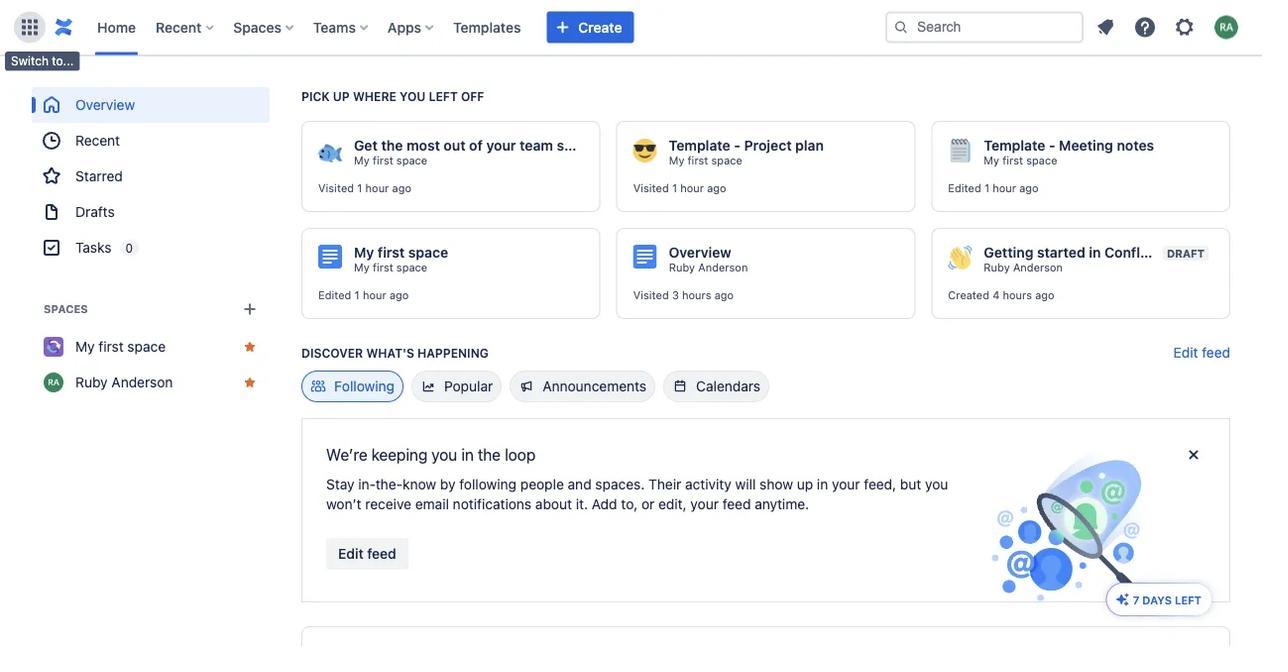 Task type: vqa. For each thing, say whether or not it's contained in the screenshot.
hour associated with Template - Meeting notes
yes



Task type: locate. For each thing, give the bounding box(es) containing it.
hours for overview
[[682, 289, 711, 302]]

spaces.
[[595, 476, 645, 493]]

home
[[97, 19, 136, 35]]

in-
[[358, 476, 376, 493]]

1 horizontal spatial edit
[[1173, 345, 1198, 361]]

the up following
[[478, 446, 501, 464]]

0 horizontal spatial up
[[333, 89, 350, 103]]

people
[[520, 476, 564, 493]]

3
[[672, 289, 679, 302]]

stay in-the-know by following people and spaces. their activity will show up in your feed, but you won't receive email notifications about it. add to, or edit, your feed anytime.
[[326, 476, 948, 513]]

:sunglasses: image
[[633, 139, 657, 163], [633, 139, 657, 163]]

you right but
[[925, 476, 948, 493]]

home link
[[91, 11, 142, 43]]

recent up starred at the left of the page
[[75, 132, 120, 149]]

loop
[[505, 446, 536, 464]]

ago down most
[[392, 182, 411, 195]]

0 horizontal spatial edit
[[338, 546, 364, 562]]

the right get
[[381, 137, 403, 154]]

spaces
[[233, 19, 281, 35], [44, 303, 88, 316]]

you left left at the top of the page
[[400, 89, 426, 103]]

0 horizontal spatial your
[[486, 137, 516, 154]]

1 horizontal spatial ruby anderson
[[669, 261, 748, 274]]

hours right 3
[[682, 289, 711, 302]]

it.
[[576, 496, 588, 513]]

1 vertical spatial up
[[797, 476, 813, 493]]

unstar this space image for my first space
[[242, 339, 258, 355]]

1 horizontal spatial hours
[[1003, 289, 1032, 302]]

group
[[32, 87, 270, 266]]

my inside get the most out of your team space my first space
[[354, 154, 370, 167]]

edit feed button
[[1173, 343, 1230, 363], [326, 538, 408, 570]]

2 hours from the left
[[1003, 289, 1032, 302]]

anytime.
[[755, 496, 809, 513]]

unstar this space image
[[242, 339, 258, 355], [242, 375, 258, 391]]

1 hours from the left
[[682, 289, 711, 302]]

0 vertical spatial you
[[400, 89, 426, 103]]

your
[[486, 137, 516, 154], [832, 476, 860, 493], [690, 496, 719, 513]]

ruby anderson link
[[669, 261, 748, 275], [984, 261, 1063, 275], [32, 365, 270, 401]]

edit,
[[658, 496, 687, 513]]

up right show
[[797, 476, 813, 493]]

1 horizontal spatial visited 1 hour ago
[[633, 182, 726, 195]]

1 vertical spatial edited 1 hour ago
[[318, 289, 409, 302]]

spaces down tasks
[[44, 303, 88, 316]]

1 vertical spatial your
[[832, 476, 860, 493]]

to...
[[52, 54, 74, 68]]

edit feed
[[1173, 345, 1230, 361], [338, 546, 396, 562]]

:notepad_spiral: image
[[948, 139, 972, 163], [948, 139, 972, 163]]

0 horizontal spatial edit feed
[[338, 546, 396, 562]]

1 horizontal spatial overview
[[669, 244, 731, 261]]

visited 1 hour ago for template
[[633, 182, 726, 195]]

1 horizontal spatial in
[[817, 476, 828, 493]]

:fish: image
[[318, 139, 342, 163], [318, 139, 342, 163]]

- for meeting
[[1049, 137, 1055, 154]]

1 vertical spatial feed
[[722, 496, 751, 513]]

plan
[[795, 137, 824, 154]]

receive
[[365, 496, 411, 513]]

in
[[1089, 244, 1101, 261], [461, 446, 474, 464], [817, 476, 828, 493]]

1 up getting
[[984, 182, 989, 195]]

following button
[[301, 371, 404, 403]]

pick
[[301, 89, 330, 103]]

template inside template - meeting notes my first space
[[984, 137, 1045, 154]]

confluence image
[[52, 15, 75, 39], [52, 15, 75, 39]]

2 horizontal spatial ruby
[[984, 261, 1010, 274]]

0 vertical spatial edit feed button
[[1173, 343, 1230, 363]]

2 horizontal spatial you
[[925, 476, 948, 493]]

:wave: image
[[948, 246, 972, 270], [948, 246, 972, 270]]

1 horizontal spatial edit feed button
[[1173, 343, 1230, 363]]

first inside template - meeting notes my first space
[[1003, 154, 1023, 167]]

0 horizontal spatial you
[[400, 89, 426, 103]]

hour up getting
[[993, 182, 1016, 195]]

template - meeting notes my first space
[[984, 137, 1154, 167]]

0 horizontal spatial the
[[381, 137, 403, 154]]

0 horizontal spatial visited 1 hour ago
[[318, 182, 411, 195]]

0 vertical spatial spaces
[[233, 19, 281, 35]]

- left meeting on the right
[[1049, 137, 1055, 154]]

get the most out of your team space my first space
[[354, 137, 597, 167]]

0 vertical spatial edit
[[1173, 345, 1198, 361]]

hours
[[682, 289, 711, 302], [1003, 289, 1032, 302]]

template - project plan my first space
[[669, 137, 824, 167]]

visited
[[318, 182, 354, 195], [633, 182, 669, 195], [633, 289, 669, 302]]

edited
[[948, 182, 981, 195], [318, 289, 351, 302]]

1
[[357, 182, 362, 195], [672, 182, 677, 195], [984, 182, 989, 195], [354, 289, 360, 302]]

0 vertical spatial the
[[381, 137, 403, 154]]

your down activity in the right of the page
[[690, 496, 719, 513]]

edit feed inside button
[[338, 546, 396, 562]]

visited 1 hour ago
[[318, 182, 411, 195], [633, 182, 726, 195]]

1 visited 1 hour ago from the left
[[318, 182, 411, 195]]

edited 1 hour ago up getting
[[948, 182, 1039, 195]]

0 horizontal spatial edited 1 hour ago
[[318, 289, 409, 302]]

banner containing home
[[0, 0, 1262, 56]]

1 - from the left
[[734, 137, 741, 154]]

edited 1 hour ago
[[948, 182, 1039, 195], [318, 289, 409, 302]]

1 for get the most out of your team space
[[357, 182, 362, 195]]

ago
[[392, 182, 411, 195], [707, 182, 726, 195], [1019, 182, 1039, 195], [389, 289, 409, 302], [714, 289, 734, 302], [1035, 289, 1055, 302]]

stay
[[326, 476, 354, 493]]

2 horizontal spatial ruby anderson link
[[984, 261, 1063, 275]]

your inside get the most out of your team space my first space
[[486, 137, 516, 154]]

off
[[461, 89, 484, 103]]

popular
[[444, 378, 493, 395]]

feed inside stay in-the-know by following people and spaces. their activity will show up in your feed, but you won't receive email notifications about it. add to, or edit, your feed anytime.
[[722, 496, 751, 513]]

0 horizontal spatial anderson
[[111, 374, 173, 391]]

you up by
[[432, 446, 457, 464]]

7
[[1133, 594, 1139, 607]]

hour down get
[[365, 182, 389, 195]]

hour down template - project plan my first space
[[680, 182, 704, 195]]

recent right 'home'
[[156, 19, 202, 35]]

0 horizontal spatial template
[[669, 137, 730, 154]]

notifications
[[453, 496, 532, 513]]

your left feed,
[[832, 476, 860, 493]]

0 horizontal spatial edited
[[318, 289, 351, 302]]

template left meeting on the right
[[984, 137, 1045, 154]]

1 horizontal spatial template
[[984, 137, 1045, 154]]

2 horizontal spatial anderson
[[1013, 261, 1063, 274]]

1 horizontal spatial spaces
[[233, 19, 281, 35]]

1 horizontal spatial anderson
[[698, 261, 748, 274]]

1 horizontal spatial up
[[797, 476, 813, 493]]

feed for bottommost edit feed button
[[367, 546, 396, 562]]

close message box image
[[1182, 443, 1206, 467]]

edit
[[1173, 345, 1198, 361], [338, 546, 364, 562]]

their
[[648, 476, 681, 493]]

0 horizontal spatial spaces
[[44, 303, 88, 316]]

up right pick
[[333, 89, 350, 103]]

0 horizontal spatial ruby
[[75, 374, 108, 391]]

1 vertical spatial in
[[461, 446, 474, 464]]

overview
[[75, 97, 135, 113], [669, 244, 731, 261]]

1 horizontal spatial recent
[[156, 19, 202, 35]]

1 vertical spatial spaces
[[44, 303, 88, 316]]

2 visited 1 hour ago from the left
[[633, 182, 726, 195]]

0 vertical spatial your
[[486, 137, 516, 154]]

calendars
[[696, 378, 761, 395]]

first
[[373, 154, 393, 167], [688, 154, 708, 167], [1003, 154, 1023, 167], [378, 244, 405, 261], [373, 261, 393, 274], [98, 339, 124, 355]]

- left project
[[734, 137, 741, 154]]

overview link
[[32, 87, 270, 123]]

template for template - project plan
[[669, 137, 730, 154]]

banner
[[0, 0, 1262, 56]]

2 horizontal spatial in
[[1089, 244, 1101, 261]]

template left project
[[669, 137, 730, 154]]

1 vertical spatial recent
[[75, 132, 120, 149]]

template inside template - project plan my first space
[[669, 137, 730, 154]]

edited 1 hour ago up what's
[[318, 289, 409, 302]]

about
[[535, 496, 572, 513]]

switch to...
[[11, 54, 74, 68]]

activity
[[685, 476, 731, 493]]

2 vertical spatial feed
[[367, 546, 396, 562]]

overview up recent link
[[75, 97, 135, 113]]

visited 3 hours ago
[[633, 289, 734, 302]]

1 vertical spatial edit feed
[[338, 546, 396, 562]]

0 vertical spatial edited 1 hour ago
[[948, 182, 1039, 195]]

overview up visited 3 hours ago
[[669, 244, 731, 261]]

2 horizontal spatial ruby anderson
[[984, 261, 1063, 274]]

edit down draft
[[1173, 345, 1198, 361]]

1 vertical spatial you
[[432, 446, 457, 464]]

1 horizontal spatial feed
[[722, 496, 751, 513]]

discover
[[301, 346, 363, 360]]

in right show
[[817, 476, 828, 493]]

1 horizontal spatial you
[[432, 446, 457, 464]]

project
[[744, 137, 792, 154]]

visited 1 hour ago down get
[[318, 182, 411, 195]]

1 horizontal spatial ruby anderson link
[[669, 261, 748, 275]]

1 horizontal spatial your
[[690, 496, 719, 513]]

starred
[[75, 168, 123, 184]]

- inside template - meeting notes my first space
[[1049, 137, 1055, 154]]

4
[[993, 289, 1000, 302]]

your profile and preferences image
[[1215, 15, 1238, 39]]

you inside stay in-the-know by following people and spaces. their activity will show up in your feed, but you won't receive email notifications about it. add to, or edit, your feed anytime.
[[925, 476, 948, 493]]

0 horizontal spatial hours
[[682, 289, 711, 302]]

1 down get
[[357, 182, 362, 195]]

1 vertical spatial edit
[[338, 546, 364, 562]]

1 horizontal spatial edit feed
[[1173, 345, 1230, 361]]

or
[[641, 496, 655, 513]]

edit down won't
[[338, 546, 364, 562]]

1 template from the left
[[669, 137, 730, 154]]

1 horizontal spatial -
[[1049, 137, 1055, 154]]

getting started in confluence
[[984, 244, 1181, 261]]

we're
[[326, 446, 367, 464]]

2 vertical spatial in
[[817, 476, 828, 493]]

0 horizontal spatial -
[[734, 137, 741, 154]]

- inside template - project plan my first space
[[734, 137, 741, 154]]

your right of
[[486, 137, 516, 154]]

days
[[1142, 594, 1172, 607]]

my first space
[[354, 244, 448, 261], [354, 261, 427, 274], [75, 339, 166, 355]]

spaces right the recent dropdown button
[[233, 19, 281, 35]]

0 vertical spatial feed
[[1202, 345, 1230, 361]]

following
[[459, 476, 517, 493]]

feed
[[1202, 345, 1230, 361], [722, 496, 751, 513], [367, 546, 396, 562]]

create a space image
[[238, 297, 262, 321]]

template
[[669, 137, 730, 154], [984, 137, 1045, 154]]

up
[[333, 89, 350, 103], [797, 476, 813, 493]]

hours right 4
[[1003, 289, 1032, 302]]

2 vertical spatial you
[[925, 476, 948, 493]]

most
[[407, 137, 440, 154]]

but
[[900, 476, 921, 493]]

ruby
[[669, 261, 695, 274], [984, 261, 1010, 274], [75, 374, 108, 391]]

0 vertical spatial recent
[[156, 19, 202, 35]]

0 vertical spatial in
[[1089, 244, 1101, 261]]

2 horizontal spatial feed
[[1202, 345, 1230, 361]]

visited 1 hour ago down template - project plan my first space
[[633, 182, 726, 195]]

won't
[[326, 496, 361, 513]]

0 horizontal spatial edit feed button
[[326, 538, 408, 570]]

my first space link
[[354, 154, 427, 168], [669, 154, 742, 168], [984, 154, 1057, 168], [354, 261, 427, 275], [32, 329, 270, 365]]

in right started
[[1089, 244, 1101, 261]]

0 vertical spatial unstar this space image
[[242, 339, 258, 355]]

you
[[400, 89, 426, 103], [432, 446, 457, 464], [925, 476, 948, 493]]

in up following
[[461, 446, 474, 464]]

1 unstar this space image from the top
[[242, 339, 258, 355]]

0 vertical spatial up
[[333, 89, 350, 103]]

template for template - meeting notes
[[984, 137, 1045, 154]]

ruby for getting started in confluence
[[984, 261, 1010, 274]]

1 for template - project plan
[[672, 182, 677, 195]]

2 unstar this space image from the top
[[242, 375, 258, 391]]

0 vertical spatial edit feed
[[1173, 345, 1230, 361]]

unstar this space image inside ruby anderson link
[[242, 375, 258, 391]]

my
[[354, 154, 370, 167], [669, 154, 684, 167], [984, 154, 999, 167], [354, 244, 374, 261], [354, 261, 370, 274], [75, 339, 95, 355]]

0 horizontal spatial overview
[[75, 97, 135, 113]]

recent
[[156, 19, 202, 35], [75, 132, 120, 149]]

1 horizontal spatial edited
[[948, 182, 981, 195]]

apps button
[[382, 11, 441, 43]]

Search field
[[885, 11, 1084, 43]]

space
[[557, 137, 597, 154], [396, 154, 427, 167], [711, 154, 742, 167], [1026, 154, 1057, 167], [408, 244, 448, 261], [396, 261, 427, 274], [127, 339, 166, 355]]

2 vertical spatial your
[[690, 496, 719, 513]]

hour for template - project plan
[[680, 182, 704, 195]]

1 vertical spatial the
[[478, 446, 501, 464]]

1 down template - project plan my first space
[[672, 182, 677, 195]]

2 template from the left
[[984, 137, 1045, 154]]

0 vertical spatial overview
[[75, 97, 135, 113]]

0 horizontal spatial feed
[[367, 546, 396, 562]]

1 vertical spatial overview
[[669, 244, 731, 261]]

1 horizontal spatial ruby
[[669, 261, 695, 274]]

ruby anderson link for getting started in confluence
[[984, 261, 1063, 275]]

ruby anderson
[[669, 261, 748, 274], [984, 261, 1063, 274], [75, 374, 173, 391]]

1 vertical spatial unstar this space image
[[242, 375, 258, 391]]

the-
[[376, 476, 403, 493]]

2 - from the left
[[1049, 137, 1055, 154]]



Task type: describe. For each thing, give the bounding box(es) containing it.
appswitcher icon image
[[18, 15, 42, 39]]

visited for template
[[633, 182, 669, 195]]

getting
[[984, 244, 1033, 261]]

space inside template - meeting notes my first space
[[1026, 154, 1057, 167]]

1 horizontal spatial the
[[478, 446, 501, 464]]

hour for template - meeting notes
[[993, 182, 1016, 195]]

discover what's happening
[[301, 346, 489, 360]]

by
[[440, 476, 456, 493]]

1 vertical spatial edited
[[318, 289, 351, 302]]

keeping
[[371, 446, 427, 464]]

feed for rightmost edit feed button
[[1202, 345, 1230, 361]]

unstar this space image for ruby anderson
[[242, 375, 258, 391]]

switch
[[11, 54, 49, 68]]

my first space link for project
[[669, 154, 742, 168]]

know
[[403, 476, 436, 493]]

anderson for getting started in confluence
[[1013, 261, 1063, 274]]

where
[[353, 89, 396, 103]]

space inside template - project plan my first space
[[711, 154, 742, 167]]

pick up where you left off
[[301, 89, 484, 103]]

create button
[[547, 11, 634, 43]]

visited 1 hour ago for get
[[318, 182, 411, 195]]

create
[[578, 19, 622, 35]]

announcements
[[543, 378, 647, 395]]

ruby anderson for getting started in confluence
[[984, 261, 1063, 274]]

happening
[[417, 346, 489, 360]]

0 vertical spatial edited
[[948, 182, 981, 195]]

ago down template - project plan my first space
[[707, 182, 726, 195]]

my first space link for most
[[354, 154, 427, 168]]

edit for rightmost edit feed button
[[1173, 345, 1198, 361]]

hours for getting started in confluence
[[1003, 289, 1032, 302]]

0 horizontal spatial in
[[461, 446, 474, 464]]

drafts link
[[32, 194, 270, 230]]

we're keeping you in the loop
[[326, 446, 536, 464]]

hour up what's
[[363, 289, 386, 302]]

0 horizontal spatial ruby anderson link
[[32, 365, 270, 401]]

and
[[568, 476, 592, 493]]

teams
[[313, 19, 356, 35]]

premium icon image
[[1115, 592, 1131, 608]]

first inside template - project plan my first space
[[688, 154, 708, 167]]

started
[[1037, 244, 1085, 261]]

created 4 hours ago
[[948, 289, 1055, 302]]

to,
[[621, 496, 638, 513]]

ruby anderson link for overview
[[669, 261, 748, 275]]

1 for template - meeting notes
[[984, 182, 989, 195]]

spaces button
[[227, 11, 301, 43]]

1 up discover
[[354, 289, 360, 302]]

starred link
[[32, 159, 270, 194]]

created
[[948, 289, 989, 302]]

announcements button
[[510, 371, 655, 403]]

0
[[125, 241, 133, 255]]

7 days left
[[1133, 594, 1202, 607]]

drafts
[[75, 204, 115, 220]]

settings icon image
[[1173, 15, 1197, 39]]

1 horizontal spatial edited 1 hour ago
[[948, 182, 1039, 195]]

left
[[429, 89, 458, 103]]

0 horizontal spatial recent
[[75, 132, 120, 149]]

spaces inside popup button
[[233, 19, 281, 35]]

team
[[520, 137, 553, 154]]

will
[[735, 476, 756, 493]]

in inside stay in-the-know by following people and spaces. their activity will show up in your feed, but you won't receive email notifications about it. add to, or edit, your feed anytime.
[[817, 476, 828, 493]]

visited for get
[[318, 182, 354, 195]]

hour for get the most out of your team space
[[365, 182, 389, 195]]

what's
[[366, 346, 414, 360]]

out
[[444, 137, 466, 154]]

edit for bottommost edit feed button
[[338, 546, 364, 562]]

my inside template - meeting notes my first space
[[984, 154, 999, 167]]

overview inside group
[[75, 97, 135, 113]]

templates link
[[447, 11, 527, 43]]

meeting
[[1059, 137, 1113, 154]]

ruby for overview
[[669, 261, 695, 274]]

group containing overview
[[32, 87, 270, 266]]

recent link
[[32, 123, 270, 159]]

teams button
[[307, 11, 376, 43]]

help icon image
[[1133, 15, 1157, 39]]

edit feed for bottommost edit feed button
[[338, 546, 396, 562]]

tasks
[[75, 239, 111, 256]]

confluence
[[1104, 244, 1181, 261]]

feed,
[[864, 476, 896, 493]]

first inside get the most out of your team space my first space
[[373, 154, 393, 167]]

recent inside dropdown button
[[156, 19, 202, 35]]

0 horizontal spatial ruby anderson
[[75, 374, 173, 391]]

my inside template - project plan my first space
[[669, 154, 684, 167]]

notes
[[1117, 137, 1154, 154]]

7 days left button
[[1107, 584, 1212, 616]]

email
[[415, 496, 449, 513]]

draft
[[1167, 247, 1205, 260]]

get
[[354, 137, 378, 154]]

anderson for overview
[[698, 261, 748, 274]]

templates
[[453, 19, 521, 35]]

my first space link for meeting
[[984, 154, 1057, 168]]

search image
[[893, 19, 909, 35]]

edit feed for rightmost edit feed button
[[1173, 345, 1230, 361]]

ruby anderson for overview
[[669, 261, 748, 274]]

ago right 3
[[714, 289, 734, 302]]

recent button
[[150, 11, 221, 43]]

left
[[1175, 594, 1202, 607]]

2 horizontal spatial your
[[832, 476, 860, 493]]

up inside stay in-the-know by following people and spaces. their activity will show up in your feed, but you won't receive email notifications about it. add to, or edit, your feed anytime.
[[797, 476, 813, 493]]

ago down template - meeting notes my first space
[[1019, 182, 1039, 195]]

the inside get the most out of your team space my first space
[[381, 137, 403, 154]]

global element
[[12, 0, 881, 55]]

show
[[760, 476, 793, 493]]

apps
[[388, 19, 421, 35]]

ago up "discover what's happening"
[[389, 289, 409, 302]]

1 vertical spatial edit feed button
[[326, 538, 408, 570]]

following
[[334, 378, 395, 395]]

calendars button
[[663, 371, 769, 403]]

notification icon image
[[1094, 15, 1117, 39]]

of
[[469, 137, 483, 154]]

popular button
[[411, 371, 502, 403]]

ago down started
[[1035, 289, 1055, 302]]

add
[[592, 496, 617, 513]]

- for project
[[734, 137, 741, 154]]



